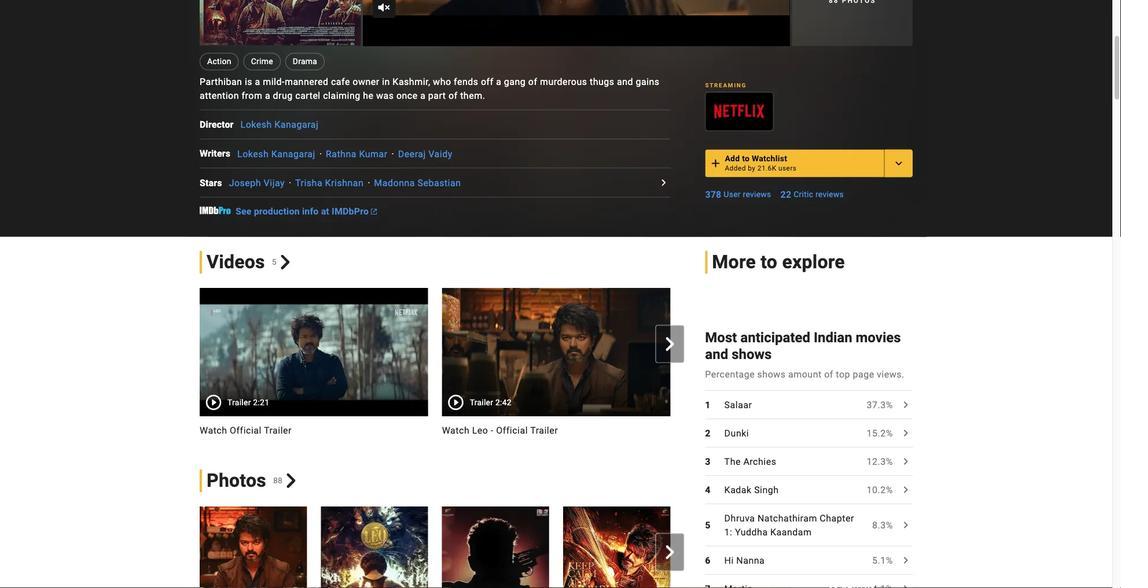 Task type: describe. For each thing, give the bounding box(es) containing it.
dhruva
[[725, 513, 755, 524]]

to for more
[[761, 252, 778, 273]]

of left the top
[[825, 369, 834, 380]]

madonna
[[374, 178, 415, 189]]

8.3
[[873, 520, 886, 531]]

reviews for 22
[[816, 190, 844, 199]]

is
[[245, 77, 252, 88]]

10.2
[[867, 485, 886, 496]]

8.3 %
[[873, 520, 893, 531]]

madonna sebastian button
[[374, 178, 461, 189]]

deeraj vaidy button
[[398, 149, 453, 160]]

user
[[724, 190, 741, 199]]

watch on netflix image
[[706, 93, 773, 130]]

streaming
[[705, 82, 747, 89]]

more
[[712, 252, 756, 273]]

leo - official trailer image
[[442, 288, 671, 417]]

dunki
[[725, 428, 749, 439]]

kaandam
[[771, 527, 812, 538]]

drug
[[273, 90, 293, 101]]

rathna
[[326, 149, 357, 160]]

add title to another list image
[[892, 156, 906, 170]]

trailer 2:42 group
[[442, 288, 671, 417]]

official inside "link"
[[230, 425, 262, 436]]

drama button
[[285, 53, 325, 70]]

-
[[491, 425, 494, 436]]

watch official trailer link
[[200, 424, 428, 437]]

rathna kumar button
[[326, 149, 388, 160]]

1
[[705, 400, 711, 411]]

see full cast and crew image
[[657, 176, 671, 190]]

added
[[725, 164, 746, 172]]

378 user reviews
[[705, 189, 772, 200]]

official trailer image
[[200, 288, 428, 417]]

trailer 2:21 group
[[200, 288, 428, 417]]

2:42
[[496, 398, 512, 407]]

gains
[[636, 77, 660, 88]]

fends
[[454, 77, 479, 88]]

1 horizontal spatial 5
[[705, 520, 711, 531]]

users
[[779, 164, 797, 172]]

more to explore
[[712, 252, 845, 273]]

see production info at imdbpro
[[236, 206, 369, 217]]

cartel
[[295, 90, 321, 101]]

once
[[397, 90, 418, 101]]

sanjay dutt, arjun sarja, joseph vijay, trisha krishnan, and suriya in leo (2023) image
[[200, 0, 361, 45]]

official inside 'link'
[[496, 425, 528, 436]]

explore
[[782, 252, 845, 273]]

watch for watch most anticipated indian movies of 2023
[[685, 425, 712, 436]]

joseph
[[229, 178, 261, 189]]

sebastian
[[418, 178, 461, 189]]

crime button
[[244, 53, 281, 70]]

0 vertical spatial 5
[[272, 258, 277, 267]]

stars button
[[200, 176, 229, 190]]

to for add
[[742, 154, 750, 163]]

watch for watch leo - official trailer
[[442, 425, 470, 436]]

hi nanna
[[725, 556, 765, 567]]

% for 8.3
[[886, 520, 893, 531]]

37.3 %
[[867, 400, 893, 411]]

madonna sebastian
[[374, 178, 461, 189]]

12.3
[[867, 457, 886, 468]]

salaar
[[725, 400, 752, 411]]

10.2 %
[[867, 485, 893, 496]]

in
[[382, 77, 390, 88]]

% for 5.1
[[886, 556, 893, 567]]

see production info at imdbpro button
[[236, 206, 377, 217]]

2023
[[868, 425, 890, 436]]

archies
[[744, 457, 777, 468]]

vijay
[[264, 178, 285, 189]]

drama
[[293, 57, 317, 66]]

of right the part
[[449, 90, 458, 101]]

trisha krishnan
[[295, 178, 364, 189]]

5.1 %
[[873, 556, 893, 567]]

lokesh for lokesh kanagaraj button to the bottom
[[237, 149, 269, 160]]

indian inside most anticipated indian movies and shows
[[814, 330, 853, 346]]

production
[[254, 206, 300, 217]]

a right "off"
[[496, 77, 502, 88]]

indian inside watch most anticipated indian movies of 2023 link
[[792, 425, 819, 436]]

stars
[[200, 177, 222, 188]]

watch official trailer group
[[200, 288, 428, 437]]

views.
[[877, 369, 905, 380]]

writers
[[200, 148, 230, 159]]

of right gang
[[528, 77, 538, 88]]

claiming
[[323, 90, 361, 101]]

watch most anticipated indian movies of 2023 group
[[685, 288, 913, 437]]

trailer left 2:21
[[228, 398, 251, 407]]

12.3 %
[[867, 457, 893, 468]]

2 vertical spatial chevron right inline image
[[663, 546, 677, 560]]

nanna
[[737, 556, 765, 567]]

trailer inside group
[[470, 398, 493, 407]]

movies
[[822, 425, 853, 436]]

percentage
[[705, 369, 755, 380]]

21.6k
[[758, 164, 777, 172]]

add
[[725, 154, 740, 163]]

thugs
[[590, 77, 615, 88]]

page
[[853, 369, 875, 380]]

was
[[376, 90, 394, 101]]

lokesh kanagaraj for lokesh kanagaraj button to the bottom
[[237, 149, 315, 160]]

kumar
[[359, 149, 388, 160]]

watch leo - official trailer link
[[442, 424, 671, 437]]

% for 10.2
[[886, 485, 893, 496]]

volume off image
[[377, 1, 391, 15]]

378
[[705, 189, 722, 200]]

sanjay dutt, arjun sarja, kamal haasan, anurag kashyap, joseph vijay, mathew thomas, gautham vasudev menon, babu antony, denzil smith, trisha krishnan, mansoor ali khan, priya anand, mysskin, anirudh ravichander, madhusudhan rao, george maryan, madonna sebastian, lokesh kanagaraj, and sandy master in leo (2023) image
[[200, 507, 307, 589]]

% for 37.3
[[886, 400, 893, 411]]

vaidy
[[429, 149, 453, 160]]

deeraj
[[398, 149, 426, 160]]

at
[[321, 206, 329, 217]]

4
[[705, 485, 711, 496]]



Task type: locate. For each thing, give the bounding box(es) containing it.
trailer down 2:21
[[264, 425, 292, 436]]

watch for watch official trailer
[[200, 425, 227, 436]]

%
[[886, 400, 893, 411], [886, 428, 893, 439], [886, 457, 893, 468], [886, 485, 893, 496], [886, 520, 893, 531], [886, 556, 893, 567]]

anticipated
[[741, 330, 811, 346]]

see
[[236, 206, 252, 217]]

who
[[433, 77, 451, 88]]

video player application
[[363, 0, 790, 46]]

1 reviews from the left
[[743, 190, 772, 199]]

3
[[705, 457, 711, 468]]

trailer inside "link"
[[264, 425, 292, 436]]

0 vertical spatial to
[[742, 154, 750, 163]]

to right the more
[[761, 252, 778, 273]]

trailer right "-"
[[530, 425, 558, 436]]

a left drug
[[265, 90, 270, 101]]

joseph vijay in leo (2023) image
[[321, 507, 428, 589], [563, 507, 671, 589]]

1 chevron right image from the top
[[899, 455, 913, 469]]

gang
[[504, 77, 526, 88]]

info
[[302, 206, 319, 217]]

2 chevron right image from the top
[[899, 427, 913, 441]]

and up percentage
[[705, 346, 728, 363]]

trailer inside 'link'
[[530, 425, 558, 436]]

lokesh kanagaraj button
[[241, 120, 319, 131], [237, 149, 315, 160]]

chevron right inline image right videos
[[278, 255, 293, 270]]

rathna kumar
[[326, 149, 388, 160]]

1 horizontal spatial joseph vijay in leo (2023) image
[[563, 507, 671, 589]]

1:
[[725, 527, 733, 538]]

% up 5.1 %
[[886, 520, 893, 531]]

0 horizontal spatial official
[[230, 425, 262, 436]]

a
[[255, 77, 260, 88], [496, 77, 502, 88], [265, 90, 270, 101], [420, 90, 426, 101]]

trailer
[[228, 398, 251, 407], [470, 398, 493, 407], [264, 425, 292, 436], [530, 425, 558, 436]]

by
[[748, 164, 756, 172]]

amount
[[789, 369, 822, 380]]

% up 2023
[[886, 400, 893, 411]]

2 joseph vijay in leo (2023) image from the left
[[563, 507, 671, 589]]

4 chevron right image from the top
[[899, 583, 913, 589]]

2 see full cast and crew element from the top
[[200, 147, 237, 161]]

1 vertical spatial see full cast and crew element
[[200, 147, 237, 161]]

lokesh kanagaraj
[[241, 120, 319, 131], [237, 149, 315, 160]]

chevron right inline image right 88
[[284, 474, 299, 489]]

2
[[705, 428, 711, 439]]

1 vertical spatial lokesh kanagaraj button
[[237, 149, 315, 160]]

88
[[273, 477, 283, 486]]

leo (2023) image
[[685, 507, 792, 589]]

deeraj vaidy
[[398, 149, 453, 160]]

parthiban is a mild-mannered cafe owner in kashmir, who fends off a gang of murderous thugs and gains attention from a drug cartel claiming he was once a part of them. image
[[363, 0, 790, 46]]

imdbpro
[[332, 206, 369, 217]]

lokesh for top lokesh kanagaraj button
[[241, 120, 272, 131]]

top
[[836, 369, 851, 380]]

see full cast and crew element containing director
[[200, 118, 241, 132]]

add image
[[709, 156, 723, 170]]

most inside most anticipated indian movies and shows
[[705, 330, 737, 346]]

5 left 1: at the bottom right of page
[[705, 520, 711, 531]]

indian up the top
[[814, 330, 853, 346]]

and inside most anticipated indian movies and shows
[[705, 346, 728, 363]]

to inside add to watchlist added by 21.6k users
[[742, 154, 750, 163]]

1 vertical spatial lokesh
[[237, 149, 269, 160]]

1 horizontal spatial reviews
[[816, 190, 844, 199]]

shows inside most anticipated indian movies and shows
[[732, 346, 772, 363]]

chevron right image for 37.3 %
[[899, 398, 913, 412]]

chevron right inline image left 6
[[663, 546, 677, 560]]

he
[[363, 90, 374, 101]]

most right 2 on the bottom of the page
[[715, 425, 737, 436]]

1 % from the top
[[886, 400, 893, 411]]

2 chevron right image from the top
[[899, 519, 913, 533]]

cafe
[[331, 77, 350, 88]]

watch left leo
[[442, 425, 470, 436]]

1 vertical spatial 5
[[705, 520, 711, 531]]

% for 12.3
[[886, 457, 893, 468]]

most up percentage
[[705, 330, 737, 346]]

group containing watch official trailer
[[186, 288, 913, 437]]

1 vertical spatial indian
[[792, 425, 819, 436]]

them.
[[460, 90, 485, 101]]

singh
[[754, 485, 779, 496]]

kanagaraj for top lokesh kanagaraj button
[[275, 120, 319, 131]]

chevron right image right 10.2 %
[[899, 484, 913, 497]]

kadak
[[725, 485, 752, 496]]

photos
[[207, 470, 266, 492]]

action
[[207, 57, 231, 66]]

2 % from the top
[[886, 428, 893, 439]]

hi
[[725, 556, 734, 567]]

watch official trailer element
[[363, 0, 790, 46]]

chevron right image for 5.1 %
[[899, 554, 913, 568]]

official right "-"
[[496, 425, 528, 436]]

0 horizontal spatial to
[[742, 154, 750, 163]]

kanagaraj up trisha
[[271, 149, 315, 160]]

leo
[[472, 425, 488, 436]]

chevron right inline image
[[663, 338, 677, 351]]

see full cast and crew element containing writers
[[200, 147, 237, 161]]

trailer 2:42
[[470, 398, 512, 407]]

2:21
[[253, 398, 269, 407]]

watch leo - official trailer group
[[442, 288, 671, 437]]

6 % from the top
[[886, 556, 893, 567]]

1 see full cast and crew element from the top
[[200, 118, 241, 132]]

part
[[428, 90, 446, 101]]

5 right videos
[[272, 258, 277, 267]]

from
[[242, 90, 263, 101]]

see full cast and crew element
[[200, 118, 241, 132], [200, 147, 237, 161]]

1 horizontal spatial to
[[761, 252, 778, 273]]

0 vertical spatial lokesh kanagaraj
[[241, 120, 319, 131]]

1 chevron right image from the top
[[899, 398, 913, 412]]

reviews inside 378 user reviews
[[743, 190, 772, 199]]

lokesh up joseph vijay button
[[237, 149, 269, 160]]

lokesh kanagaraj for top lokesh kanagaraj button
[[241, 120, 319, 131]]

2 horizontal spatial watch
[[685, 425, 712, 436]]

chevron right image for 8.3 %
[[899, 519, 913, 533]]

the archies
[[725, 457, 777, 468]]

movies
[[856, 330, 901, 346]]

1 watch from the left
[[200, 425, 227, 436]]

1 horizontal spatial official
[[496, 425, 528, 436]]

2 reviews from the left
[[816, 190, 844, 199]]

0 vertical spatial see full cast and crew element
[[200, 118, 241, 132]]

sanjay dutt, arjun sarja, joseph vijay, gautham vasudev menon, and mysskin in leo (2023) image
[[442, 507, 549, 589]]

reviews right critic
[[816, 190, 844, 199]]

lokesh down from
[[241, 120, 272, 131]]

0 horizontal spatial 5
[[272, 258, 277, 267]]

and inside parthiban is a mild-mannered cafe owner in kashmir, who fends off a gang of murderous thugs and gains attention from a drug cartel claiming he was once a part of them.
[[617, 77, 633, 88]]

% down 15.2 %
[[886, 457, 893, 468]]

off
[[481, 77, 494, 88]]

0 horizontal spatial watch
[[200, 425, 227, 436]]

attention
[[200, 90, 239, 101]]

trisha krishnan button
[[295, 178, 364, 189]]

1 horizontal spatial and
[[705, 346, 728, 363]]

0 vertical spatial and
[[617, 77, 633, 88]]

0 vertical spatial lokesh
[[241, 120, 272, 131]]

kanagaraj for lokesh kanagaraj button to the bottom
[[271, 149, 315, 160]]

0 vertical spatial chevron right image
[[899, 398, 913, 412]]

parthiban is a mild-mannered cafe owner in kashmir, who fends off a gang of murderous thugs and gains attention from a drug cartel claiming he was once a part of them.
[[200, 77, 660, 101]]

2 vertical spatial chevron right image
[[899, 484, 913, 497]]

chevron right image for 10.2 %
[[899, 484, 913, 497]]

shows
[[732, 346, 772, 363], [758, 369, 786, 380]]

chevron right image
[[899, 398, 913, 412], [899, 427, 913, 441], [899, 484, 913, 497]]

2 official from the left
[[496, 425, 528, 436]]

1 vertical spatial to
[[761, 252, 778, 273]]

1 vertical spatial chevron right inline image
[[284, 474, 299, 489]]

0 vertical spatial chevron right inline image
[[278, 255, 293, 270]]

lokesh kanagaraj up vijay
[[237, 149, 315, 160]]

3 chevron right image from the top
[[899, 484, 913, 497]]

1 vertical spatial chevron right image
[[899, 427, 913, 441]]

natchathiram
[[758, 513, 817, 524]]

0 vertical spatial most
[[705, 330, 737, 346]]

watch most anticipated indian movies of 2023
[[685, 425, 890, 436]]

lokesh kanagaraj button down drug
[[241, 120, 319, 131]]

launch inline image
[[371, 209, 377, 215]]

1 official from the left
[[230, 425, 262, 436]]

watch up photos
[[200, 425, 227, 436]]

see full cast and crew element down director
[[200, 147, 237, 161]]

owner
[[353, 77, 380, 88]]

critic
[[794, 190, 814, 199]]

watch inside 'link'
[[442, 425, 470, 436]]

5.1
[[873, 556, 886, 567]]

reviews right user
[[743, 190, 772, 199]]

kanagaraj
[[275, 120, 319, 131], [271, 149, 315, 160]]

see full cast and crew element down attention
[[200, 118, 241, 132]]

chevron right image for 15.2 %
[[899, 427, 913, 441]]

group
[[200, 0, 361, 46], [363, 0, 790, 46], [705, 92, 774, 131], [186, 288, 913, 437], [685, 288, 913, 417], [186, 507, 792, 589]]

0 horizontal spatial joseph vijay in leo (2023) image
[[321, 507, 428, 589]]

watch inside "link"
[[200, 425, 227, 436]]

0 horizontal spatial reviews
[[743, 190, 772, 199]]

1 vertical spatial lokesh kanagaraj
[[237, 149, 315, 160]]

0 vertical spatial lokesh kanagaraj button
[[241, 120, 319, 131]]

of inside group
[[856, 425, 865, 436]]

watchlist
[[752, 154, 788, 163]]

of left "15.2"
[[856, 425, 865, 436]]

% down 37.3 %
[[886, 428, 893, 439]]

3 % from the top
[[886, 457, 893, 468]]

chevron right inline image for videos
[[278, 255, 293, 270]]

chapter
[[820, 513, 855, 524]]

official down trailer 2:21
[[230, 425, 262, 436]]

anticipated
[[740, 425, 790, 436]]

indian left movies at bottom right
[[792, 425, 819, 436]]

kadak singh
[[725, 485, 779, 496]]

parthiban
[[200, 77, 242, 88]]

5 % from the top
[[886, 520, 893, 531]]

director
[[200, 119, 234, 130]]

chevron right inline image for photos
[[284, 474, 299, 489]]

1 horizontal spatial watch
[[442, 425, 470, 436]]

most anticipated indian movies and shows
[[705, 330, 901, 363]]

% down the 8.3 %
[[886, 556, 893, 567]]

3 watch from the left
[[685, 425, 712, 436]]

reviews inside 22 critic reviews
[[816, 190, 844, 199]]

watch leo - official trailer
[[442, 425, 558, 436]]

and left gains
[[617, 77, 633, 88]]

joseph vijay button
[[229, 178, 285, 189]]

to up by
[[742, 154, 750, 163]]

% for 15.2
[[886, 428, 893, 439]]

chevron right image for 12.3 %
[[899, 455, 913, 469]]

and
[[617, 77, 633, 88], [705, 346, 728, 363]]

0 vertical spatial shows
[[732, 346, 772, 363]]

lokesh
[[241, 120, 272, 131], [237, 149, 269, 160]]

most inside group
[[715, 425, 737, 436]]

joseph vijay
[[229, 178, 285, 189]]

kashmir,
[[393, 77, 431, 88]]

trisha
[[295, 178, 323, 189]]

chevron right image right 15.2 %
[[899, 427, 913, 441]]

trailer left 2:42
[[470, 398, 493, 407]]

murderous
[[540, 77, 587, 88]]

kanagaraj down cartel
[[275, 120, 319, 131]]

official
[[230, 425, 262, 436], [496, 425, 528, 436]]

shows left amount
[[758, 369, 786, 380]]

0 vertical spatial kanagaraj
[[275, 120, 319, 131]]

22
[[781, 189, 792, 200]]

1 vertical spatial kanagaraj
[[271, 149, 315, 160]]

15.2
[[867, 428, 886, 439]]

1 vertical spatial shows
[[758, 369, 786, 380]]

0 horizontal spatial and
[[617, 77, 633, 88]]

4 % from the top
[[886, 485, 893, 496]]

1 vertical spatial and
[[705, 346, 728, 363]]

watch down 1
[[685, 425, 712, 436]]

chevron right inline image
[[278, 255, 293, 270], [284, 474, 299, 489], [663, 546, 677, 560]]

crime
[[251, 57, 273, 66]]

a left the part
[[420, 90, 426, 101]]

1 vertical spatial most
[[715, 425, 737, 436]]

2 watch from the left
[[442, 425, 470, 436]]

a right 'is'
[[255, 77, 260, 88]]

lokesh kanagaraj button up vijay
[[237, 149, 315, 160]]

% down 12.3 % in the right of the page
[[886, 485, 893, 496]]

percentage shows amount of top page views.
[[705, 369, 905, 380]]

22 critic reviews
[[781, 189, 844, 200]]

add to watchlist added by 21.6k users
[[725, 154, 797, 172]]

reviews for 378
[[743, 190, 772, 199]]

trailer 2:42 link
[[442, 288, 671, 417]]

1 joseph vijay in leo (2023) image from the left
[[321, 507, 428, 589]]

lokesh kanagaraj down drug
[[241, 120, 319, 131]]

action button
[[200, 53, 239, 70]]

dhruva natchathiram chapter 1: yuddha kaandam
[[725, 513, 855, 538]]

0 vertical spatial indian
[[814, 330, 853, 346]]

most anticipated indian movies of 2023 image
[[685, 288, 913, 417]]

chevron right image right 37.3 %
[[899, 398, 913, 412]]

shows down anticipated
[[732, 346, 772, 363]]

chevron right image
[[899, 455, 913, 469], [899, 519, 913, 533], [899, 554, 913, 568], [899, 583, 913, 589]]

3 chevron right image from the top
[[899, 554, 913, 568]]



Task type: vqa. For each thing, say whether or not it's contained in the screenshot.
4th chevron right icon from the top
yes



